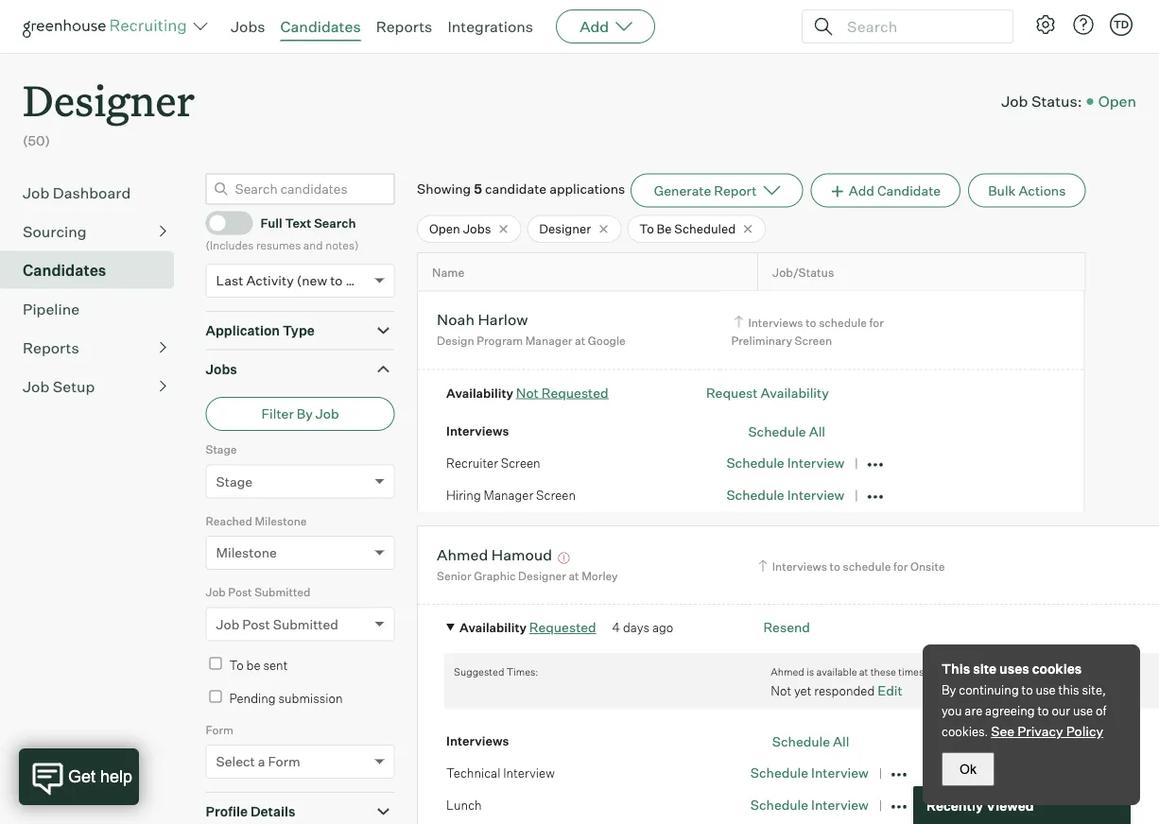 Task type: describe. For each thing, give the bounding box(es) containing it.
noah harlow link
[[437, 310, 528, 332]]

Search text field
[[843, 13, 996, 40]]

notes)
[[326, 239, 359, 253]]

ahmed hamoud has been in onsite for more than 21 days image
[[556, 553, 573, 564]]

full
[[261, 216, 283, 231]]

profile details
[[206, 804, 296, 821]]

1 vertical spatial post
[[242, 617, 270, 633]]

schedule all link for not requested
[[749, 423, 826, 440]]

pending
[[229, 691, 276, 706]]

form element
[[206, 722, 395, 793]]

0 vertical spatial milestone
[[255, 514, 307, 529]]

days
[[623, 621, 650, 636]]

select
[[216, 754, 255, 771]]

suggested times:
[[454, 666, 539, 678]]

schedule interview link for manager
[[727, 487, 845, 504]]

resumes
[[256, 239, 301, 253]]

to be scheduled
[[640, 221, 736, 236]]

status:
[[1032, 92, 1083, 111]]

and
[[304, 239, 323, 253]]

cookies.
[[942, 725, 989, 740]]

times:
[[507, 666, 539, 678]]

interviews up 'recruiter'
[[447, 424, 509, 439]]

schedule for hiring manager screen
[[727, 487, 785, 504]]

0 vertical spatial requested
[[542, 385, 609, 401]]

filter
[[262, 406, 294, 423]]

job post submitted element
[[206, 584, 395, 655]]

filter by job
[[262, 406, 339, 423]]

agreeing
[[986, 704, 1036, 719]]

graphic
[[474, 569, 516, 583]]

last activity (new to old) option
[[216, 273, 370, 289]]

stage element
[[206, 441, 395, 512]]

To be sent checkbox
[[210, 658, 222, 670]]

details
[[251, 804, 296, 821]]

requested button
[[530, 620, 597, 636]]

application type
[[206, 323, 315, 339]]

0 horizontal spatial not
[[516, 385, 539, 401]]

request
[[707, 385, 758, 401]]

2 vertical spatial screen
[[537, 488, 576, 503]]

harlow
[[478, 310, 528, 329]]

filter by job button
[[206, 398, 395, 432]]

to left onsite
[[830, 560, 841, 574]]

to left our
[[1038, 704, 1050, 719]]

availability down preliminary at the top right
[[761, 385, 829, 401]]

Search candidates field
[[206, 174, 395, 205]]

schedule interview for manager
[[727, 487, 845, 504]]

technical interview
[[447, 766, 555, 781]]

lunch
[[447, 798, 482, 814]]

ahmed hamoud
[[437, 546, 553, 564]]

greenhouse recruiting image
[[23, 15, 193, 38]]

(includes
[[206, 239, 254, 253]]

interviews to schedule for preliminary screen link
[[732, 314, 885, 350]]

1 horizontal spatial candidates link
[[281, 17, 361, 36]]

job status:
[[1002, 92, 1083, 111]]

schedule for lunch
[[751, 798, 809, 814]]

program
[[477, 334, 523, 348]]

schedule for technical interview
[[751, 766, 809, 782]]

to for to be sent
[[229, 658, 244, 673]]

schedule for recruiter screen
[[727, 455, 785, 472]]

ok
[[960, 763, 977, 777]]

yet
[[795, 684, 812, 699]]

1 vertical spatial submitted
[[273, 617, 339, 633]]

site,
[[1083, 683, 1107, 698]]

0 vertical spatial jobs
[[231, 17, 265, 36]]

continuing
[[960, 683, 1020, 698]]

reached milestone
[[206, 514, 307, 529]]

at for senior graphic designer at morley
[[569, 569, 580, 583]]

0 vertical spatial submitted
[[255, 586, 311, 600]]

showing 5 candidate applications
[[417, 180, 626, 197]]

job dashboard link
[[23, 181, 167, 204]]

google
[[588, 334, 626, 348]]

job setup
[[23, 377, 95, 396]]

our
[[1052, 704, 1071, 719]]

sent
[[263, 658, 288, 673]]

0 vertical spatial job post submitted
[[206, 586, 311, 600]]

bulk actions
[[989, 182, 1067, 199]]

4
[[613, 621, 621, 636]]

job setup link
[[23, 375, 167, 398]]

candidate
[[485, 180, 547, 197]]

ago
[[653, 621, 674, 636]]

0 horizontal spatial candidates
[[23, 261, 106, 280]]

interviews to schedule for preliminary screen
[[732, 316, 885, 348]]

to left old) on the top
[[330, 273, 343, 289]]

candidate
[[878, 182, 941, 199]]

1 vertical spatial screen
[[501, 456, 541, 471]]

hiring manager screen
[[447, 488, 576, 503]]

sourcing
[[23, 222, 87, 241]]

this
[[1059, 683, 1080, 698]]

by continuing to use this site, you are agreeing to our use of cookies.
[[942, 683, 1107, 740]]

1 vertical spatial stage
[[216, 474, 253, 490]]

all for not requested
[[810, 423, 826, 440]]

integrations link
[[448, 17, 534, 36]]

open jobs
[[430, 221, 491, 236]]

ok button
[[942, 753, 995, 787]]

sourcing link
[[23, 220, 167, 243]]

add button
[[556, 9, 656, 44]]

name
[[432, 265, 465, 280]]

to be sent
[[229, 658, 288, 673]]

configure image
[[1035, 13, 1058, 36]]

by inside by continuing to use this site, you are agreeing to our use of cookies.
[[942, 683, 957, 698]]

recently viewed
[[927, 798, 1035, 814]]

submission
[[279, 691, 343, 706]]

search
[[314, 216, 356, 231]]

interview for recruiter screen
[[788, 455, 845, 472]]

ahmed hamoud link
[[437, 546, 553, 567]]

pipeline link
[[23, 298, 167, 320]]

dashboard
[[53, 183, 131, 202]]

td
[[1114, 18, 1130, 31]]

jobs link
[[231, 17, 265, 36]]

preliminary
[[732, 334, 793, 348]]

see privacy policy link
[[992, 724, 1104, 740]]

0 vertical spatial form
[[206, 723, 234, 738]]

(new
[[297, 273, 327, 289]]

open for open
[[1099, 92, 1137, 111]]

add for add candidate
[[849, 182, 875, 199]]

0 horizontal spatial reports
[[23, 338, 79, 357]]

job dashboard
[[23, 183, 131, 202]]

to for to be scheduled
[[640, 221, 654, 236]]

application
[[206, 323, 280, 339]]

select a form
[[216, 754, 301, 771]]

reached
[[206, 514, 252, 529]]



Task type: locate. For each thing, give the bounding box(es) containing it.
screen inside interviews to schedule for preliminary screen
[[795, 334, 833, 348]]

1 vertical spatial jobs
[[463, 221, 491, 236]]

by up you
[[942, 683, 957, 698]]

request availability button
[[707, 385, 829, 401]]

morley
[[582, 569, 618, 583]]

1 horizontal spatial reports link
[[376, 17, 433, 36]]

hiring
[[447, 488, 481, 503]]

suggested
[[454, 666, 505, 678]]

1 vertical spatial manager
[[484, 488, 534, 503]]

interviews up "resend" button
[[773, 560, 828, 574]]

noah
[[437, 310, 475, 329]]

1 vertical spatial reports
[[23, 338, 79, 357]]

add inside "add" popup button
[[580, 17, 609, 36]]

designer down greenhouse recruiting image
[[23, 72, 195, 128]]

schedule all down yet
[[773, 734, 850, 750]]

open right status: in the top of the page
[[1099, 92, 1137, 111]]

1 vertical spatial add
[[849, 182, 875, 199]]

generate
[[655, 182, 712, 199]]

requested down google
[[542, 385, 609, 401]]

by right filter
[[297, 406, 313, 423]]

1 vertical spatial milestone
[[216, 545, 277, 562]]

1 vertical spatial form
[[268, 754, 301, 771]]

schedule inside interviews to schedule for preliminary screen
[[819, 316, 868, 330]]

ahmed for ahmed hamoud
[[437, 546, 488, 564]]

0 horizontal spatial by
[[297, 406, 313, 423]]

td button
[[1111, 13, 1133, 36]]

milestone down the reached milestone
[[216, 545, 277, 562]]

1 vertical spatial all
[[834, 734, 850, 750]]

at
[[575, 334, 586, 348], [569, 569, 580, 583], [860, 666, 869, 678]]

uses
[[1000, 661, 1030, 678]]

recruiter screen
[[447, 456, 541, 471]]

1 vertical spatial schedule all
[[773, 734, 850, 750]]

0 horizontal spatial candidates link
[[23, 259, 167, 282]]

0 vertical spatial for
[[870, 316, 885, 330]]

availability for availability not requested
[[447, 386, 514, 401]]

0 vertical spatial by
[[297, 406, 313, 423]]

milestone
[[255, 514, 307, 529], [216, 545, 277, 562]]

reports link up job setup link
[[23, 337, 167, 359]]

0 horizontal spatial use
[[1036, 683, 1057, 698]]

schedule all link down yet
[[773, 734, 850, 750]]

pipeline
[[23, 300, 80, 319]]

1 vertical spatial to
[[229, 658, 244, 673]]

interviews inside interviews to schedule for preliminary screen
[[749, 316, 804, 330]]

schedule all for not requested
[[749, 423, 826, 440]]

job post submitted down reached milestone element
[[206, 586, 311, 600]]

Pending submission checkbox
[[210, 691, 222, 704]]

schedule all down request availability button
[[749, 423, 826, 440]]

interview for hiring manager screen
[[788, 487, 845, 504]]

2 vertical spatial jobs
[[206, 361, 237, 378]]

availability inside availability not requested
[[447, 386, 514, 401]]

privacy
[[1018, 724, 1064, 740]]

schedule for not requested
[[819, 316, 868, 330]]

setup
[[53, 377, 95, 396]]

schedule interview link for screen
[[727, 455, 845, 472]]

candidates down sourcing
[[23, 261, 106, 280]]

for for not requested
[[870, 316, 885, 330]]

schedule all link down request availability button
[[749, 423, 826, 440]]

1 horizontal spatial reports
[[376, 17, 433, 36]]

form
[[206, 723, 234, 738], [268, 754, 301, 771]]

0 vertical spatial schedule all
[[749, 423, 826, 440]]

0 vertical spatial at
[[575, 334, 586, 348]]

ahmed left is
[[771, 666, 805, 678]]

interview
[[788, 455, 845, 472], [788, 487, 845, 504], [812, 766, 869, 782], [504, 766, 555, 781], [812, 798, 869, 814]]

td button
[[1107, 9, 1137, 40]]

reports link left integrations
[[376, 17, 433, 36]]

checkmark image
[[214, 216, 229, 229]]

1 vertical spatial job post submitted
[[216, 617, 339, 633]]

post
[[228, 586, 252, 600], [242, 617, 270, 633]]

of
[[1097, 704, 1107, 719]]

to
[[640, 221, 654, 236], [229, 658, 244, 673]]

1 vertical spatial candidates
[[23, 261, 106, 280]]

0 vertical spatial all
[[810, 423, 826, 440]]

submitted up sent
[[273, 617, 339, 633]]

schedule interview link
[[727, 455, 845, 472], [727, 487, 845, 504], [751, 766, 869, 782], [751, 798, 869, 814]]

2 vertical spatial designer
[[519, 569, 567, 583]]

1 vertical spatial schedule
[[843, 560, 892, 574]]

schedule all link for resend
[[773, 734, 850, 750]]

designer for designer
[[540, 221, 592, 236]]

0 horizontal spatial open
[[430, 221, 461, 236]]

open for open jobs
[[430, 221, 461, 236]]

interviews to schedule for onsite link
[[756, 558, 950, 576]]

at down the ahmed hamoud has been in onsite for more than 21 days icon
[[569, 569, 580, 583]]

not left yet
[[771, 684, 792, 699]]

these
[[871, 666, 897, 678]]

availability for availability
[[460, 621, 527, 636]]

at inside noah harlow design program manager at google
[[575, 334, 586, 348]]

jobs
[[231, 17, 265, 36], [463, 221, 491, 236], [206, 361, 237, 378]]

recently
[[927, 798, 984, 814]]

open down showing
[[430, 221, 461, 236]]

form right a
[[268, 754, 301, 771]]

1 horizontal spatial use
[[1074, 704, 1094, 719]]

reached milestone element
[[206, 512, 395, 584]]

designer down the ahmed hamoud has been in onsite for more than 21 days icon
[[519, 569, 567, 583]]

milestone down "stage" element
[[255, 514, 307, 529]]

onsite
[[911, 560, 946, 574]]

schedule down job/status
[[819, 316, 868, 330]]

interviews up preliminary at the top right
[[749, 316, 804, 330]]

to down job/status
[[806, 316, 817, 330]]

1 vertical spatial open
[[430, 221, 461, 236]]

1 vertical spatial requested
[[530, 620, 597, 636]]

schedule
[[819, 316, 868, 330], [843, 560, 892, 574]]

1 horizontal spatial open
[[1099, 92, 1137, 111]]

schedule
[[749, 423, 807, 440], [727, 455, 785, 472], [727, 487, 785, 504], [773, 734, 831, 750], [751, 766, 809, 782], [751, 798, 809, 814]]

manager right program
[[526, 334, 573, 348]]

at left google
[[575, 334, 586, 348]]

pending submission
[[229, 691, 343, 706]]

ahmed up senior
[[437, 546, 488, 564]]

manager inside noah harlow design program manager at google
[[526, 334, 573, 348]]

form down pending submission option
[[206, 723, 234, 738]]

cookies
[[1033, 661, 1082, 678]]

candidates link up pipeline link
[[23, 259, 167, 282]]

submitted down reached milestone element
[[255, 586, 311, 600]]

use left "this"
[[1036, 683, 1057, 698]]

site
[[974, 661, 997, 678]]

at left the these
[[860, 666, 869, 678]]

add candidate link
[[811, 174, 961, 208]]

0 vertical spatial post
[[228, 586, 252, 600]]

job inside 'button'
[[316, 406, 339, 423]]

manager down recruiter screen
[[484, 488, 534, 503]]

0 vertical spatial add
[[580, 17, 609, 36]]

reports down pipeline
[[23, 338, 79, 357]]

0 vertical spatial manager
[[526, 334, 573, 348]]

schedule interview link for interview
[[751, 766, 869, 782]]

1 vertical spatial for
[[894, 560, 909, 574]]

screen up hiring manager screen
[[501, 456, 541, 471]]

are
[[965, 704, 983, 719]]

0 vertical spatial reports link
[[376, 17, 433, 36]]

0 vertical spatial candidates
[[281, 17, 361, 36]]

applications
[[550, 180, 626, 197]]

requested left 4
[[530, 620, 597, 636]]

1 horizontal spatial all
[[834, 734, 850, 750]]

hamoud
[[492, 546, 553, 564]]

0 horizontal spatial ahmed
[[437, 546, 488, 564]]

policy
[[1067, 724, 1104, 740]]

available
[[817, 666, 858, 678]]

edit
[[878, 683, 903, 699]]

post down "reached"
[[228, 586, 252, 600]]

1 horizontal spatial ahmed
[[771, 666, 805, 678]]

availability up suggested times: at the bottom
[[460, 621, 527, 636]]

interviews up technical
[[447, 734, 509, 749]]

0 vertical spatial schedule
[[819, 316, 868, 330]]

availability not requested
[[447, 385, 609, 401]]

1 vertical spatial use
[[1074, 704, 1094, 719]]

schedule for resend
[[843, 560, 892, 574]]

not requested button
[[516, 385, 609, 401]]

1 vertical spatial candidates link
[[23, 259, 167, 282]]

0 vertical spatial to
[[640, 221, 654, 236]]

0 vertical spatial ahmed
[[437, 546, 488, 564]]

schedule all for resend
[[773, 734, 850, 750]]

not inside the ahmed is available at these times: not yet responded edit
[[771, 684, 792, 699]]

reports left integrations
[[376, 17, 433, 36]]

candidates link right jobs link
[[281, 17, 361, 36]]

0 horizontal spatial for
[[870, 316, 885, 330]]

all down the request availability on the right top of page
[[810, 423, 826, 440]]

schedule left onsite
[[843, 560, 892, 574]]

last activity (new to old)
[[216, 273, 370, 289]]

interview for lunch
[[812, 798, 869, 814]]

(50)
[[23, 133, 50, 149]]

designer for designer (50)
[[23, 72, 195, 128]]

use left of on the right bottom
[[1074, 704, 1094, 719]]

0 horizontal spatial reports link
[[23, 337, 167, 359]]

times:
[[899, 666, 928, 678]]

bulk
[[989, 182, 1016, 199]]

0 horizontal spatial to
[[229, 658, 244, 673]]

designer
[[23, 72, 195, 128], [540, 221, 592, 236], [519, 569, 567, 583]]

type
[[283, 323, 315, 339]]

actions
[[1019, 182, 1067, 199]]

to down uses
[[1022, 683, 1034, 698]]

last
[[216, 273, 243, 289]]

candidate reports are now available! apply filters and select "view in app" element
[[631, 174, 804, 208]]

0 vertical spatial designer
[[23, 72, 195, 128]]

2 vertical spatial at
[[860, 666, 869, 678]]

0 vertical spatial screen
[[795, 334, 833, 348]]

full text search (includes resumes and notes)
[[206, 216, 359, 253]]

0 horizontal spatial form
[[206, 723, 234, 738]]

0 vertical spatial not
[[516, 385, 539, 401]]

noah harlow design program manager at google
[[437, 310, 626, 348]]

post up to be sent
[[242, 617, 270, 633]]

job post submitted up sent
[[216, 617, 339, 633]]

1 vertical spatial ahmed
[[771, 666, 805, 678]]

schedule all link
[[749, 423, 826, 440], [773, 734, 850, 750]]

senior graphic designer at morley
[[437, 569, 618, 583]]

open
[[1099, 92, 1137, 111], [430, 221, 461, 236]]

designer down applications
[[540, 221, 592, 236]]

technical
[[447, 766, 501, 781]]

0 vertical spatial open
[[1099, 92, 1137, 111]]

all for resend
[[834, 734, 850, 750]]

0 vertical spatial schedule all link
[[749, 423, 826, 440]]

job post submitted
[[206, 586, 311, 600], [216, 617, 339, 633]]

schedule interview for screen
[[727, 455, 845, 472]]

interview for technical interview
[[812, 766, 869, 782]]

1 horizontal spatial for
[[894, 560, 909, 574]]

0 horizontal spatial add
[[580, 17, 609, 36]]

1 vertical spatial at
[[569, 569, 580, 583]]

add for add
[[580, 17, 609, 36]]

scheduled
[[675, 221, 736, 236]]

ahmed is available at these times: not yet responded edit
[[771, 666, 928, 699]]

5
[[474, 180, 482, 197]]

to inside interviews to schedule for preliminary screen
[[806, 316, 817, 330]]

1 vertical spatial designer
[[540, 221, 592, 236]]

1 vertical spatial schedule all link
[[773, 734, 850, 750]]

for for resend
[[894, 560, 909, 574]]

0 vertical spatial stage
[[206, 443, 237, 457]]

generate report
[[655, 182, 757, 199]]

1 horizontal spatial add
[[849, 182, 875, 199]]

all down responded
[[834, 734, 850, 750]]

add inside 'add candidate' link
[[849, 182, 875, 199]]

to left be
[[229, 658, 244, 673]]

bulk actions link
[[969, 174, 1086, 208]]

at for ahmed is available at these times: not yet responded edit
[[860, 666, 869, 678]]

1 vertical spatial reports link
[[23, 337, 167, 359]]

see privacy policy
[[992, 724, 1104, 740]]

0 vertical spatial reports
[[376, 17, 433, 36]]

by
[[297, 406, 313, 423], [942, 683, 957, 698]]

1 horizontal spatial candidates
[[281, 17, 361, 36]]

0 vertical spatial use
[[1036, 683, 1057, 698]]

submitted
[[255, 586, 311, 600], [273, 617, 339, 633]]

1 horizontal spatial not
[[771, 684, 792, 699]]

1 vertical spatial not
[[771, 684, 792, 699]]

job/status
[[773, 265, 835, 280]]

1 horizontal spatial form
[[268, 754, 301, 771]]

availability down program
[[447, 386, 514, 401]]

not down program
[[516, 385, 539, 401]]

1 horizontal spatial by
[[942, 683, 957, 698]]

schedule interview for interview
[[751, 766, 869, 782]]

at inside the ahmed is available at these times: not yet responded edit
[[860, 666, 869, 678]]

manager
[[526, 334, 573, 348], [484, 488, 534, 503]]

ahmed inside the ahmed is available at these times: not yet responded edit
[[771, 666, 805, 678]]

designer (50)
[[23, 72, 195, 149]]

design
[[437, 334, 475, 348]]

4 days ago
[[613, 621, 674, 636]]

1 vertical spatial by
[[942, 683, 957, 698]]

viewed
[[987, 798, 1035, 814]]

resend
[[764, 620, 811, 636]]

add
[[580, 17, 609, 36], [849, 182, 875, 199]]

screen right preliminary at the top right
[[795, 334, 833, 348]]

candidates right jobs link
[[281, 17, 361, 36]]

to
[[330, 273, 343, 289], [806, 316, 817, 330], [830, 560, 841, 574], [1022, 683, 1034, 698], [1038, 704, 1050, 719]]

use
[[1036, 683, 1057, 698], [1074, 704, 1094, 719]]

1 horizontal spatial to
[[640, 221, 654, 236]]

for inside interviews to schedule for preliminary screen
[[870, 316, 885, 330]]

screen up the ahmed hamoud has been in onsite for more than 21 days icon
[[537, 488, 576, 503]]

by inside 'button'
[[297, 406, 313, 423]]

0 vertical spatial candidates link
[[281, 17, 361, 36]]

0 horizontal spatial all
[[810, 423, 826, 440]]

ahmed for ahmed is available at these times: not yet responded edit
[[771, 666, 805, 678]]

to left the be
[[640, 221, 654, 236]]



Task type: vqa. For each thing, say whether or not it's contained in the screenshot.
are
yes



